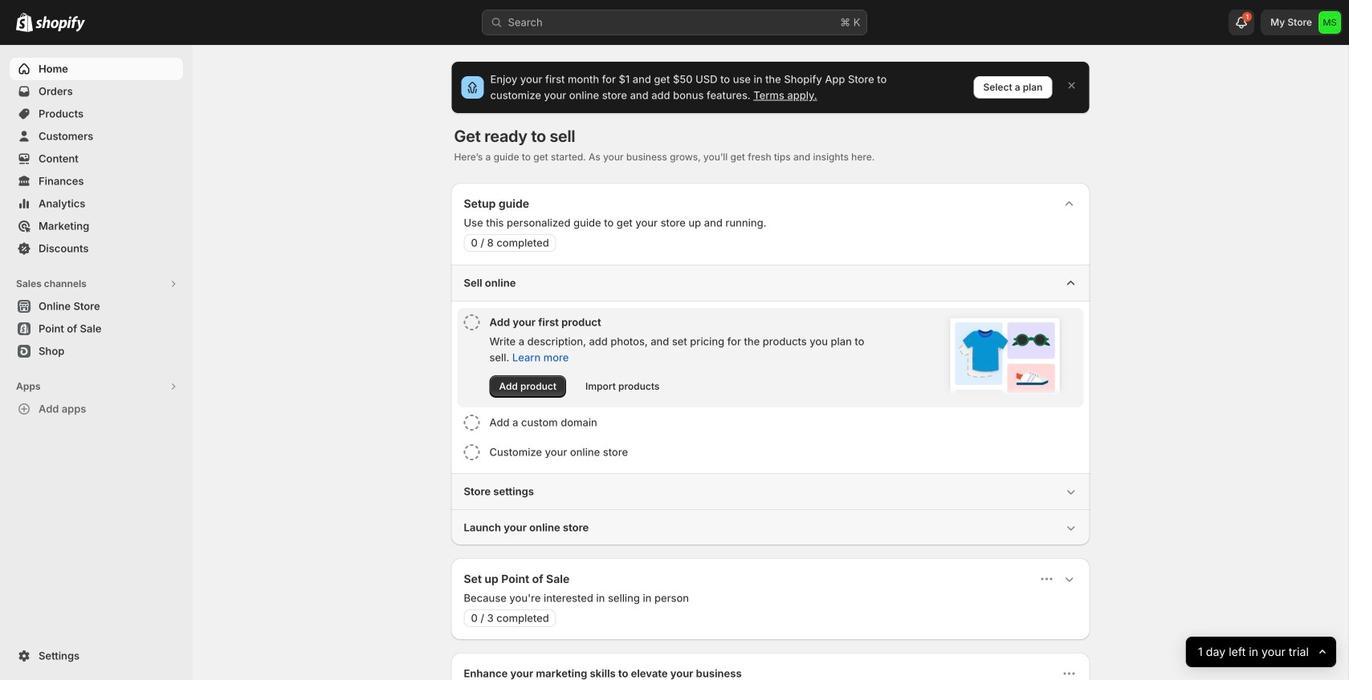 Task type: locate. For each thing, give the bounding box(es) containing it.
customize your online store group
[[457, 438, 1084, 467]]

my store image
[[1319, 11, 1341, 34]]

mark add your first product as done image
[[464, 315, 480, 331]]

mark add a custom domain as done image
[[464, 415, 480, 431]]

sell online group
[[451, 265, 1090, 474]]

guide categories group
[[451, 265, 1090, 546]]



Task type: vqa. For each thing, say whether or not it's contained in the screenshot.
Add your first product group
yes



Task type: describe. For each thing, give the bounding box(es) containing it.
setup guide region
[[451, 183, 1090, 546]]

add your first product group
[[457, 308, 1084, 408]]

mark customize your online store as done image
[[464, 445, 480, 461]]

shopify image
[[16, 13, 33, 32]]

add a custom domain group
[[457, 409, 1084, 438]]

shopify image
[[35, 16, 85, 32]]



